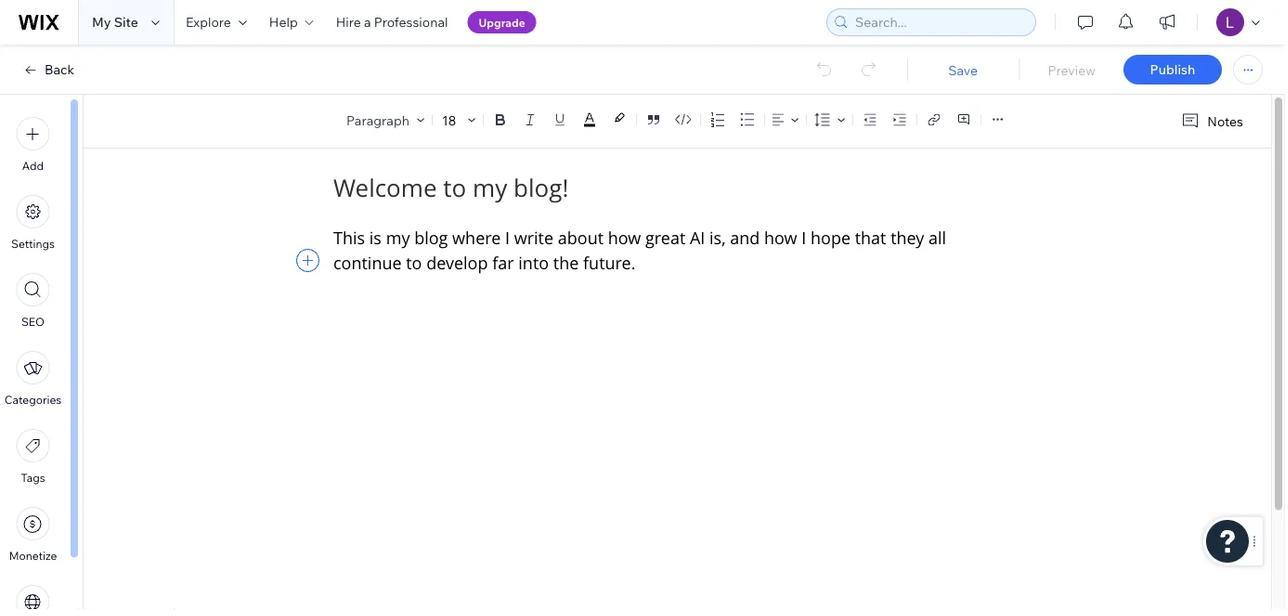 Task type: locate. For each thing, give the bounding box(es) containing it.
1 horizontal spatial i
[[802, 226, 806, 248]]

0 horizontal spatial how
[[608, 226, 641, 248]]

paragraph button
[[343, 107, 428, 133]]

write
[[514, 226, 554, 248]]

seo
[[21, 315, 45, 329]]

great
[[645, 226, 686, 248]]

site
[[114, 14, 138, 30]]

i left hope
[[802, 226, 806, 248]]

about
[[558, 226, 604, 248]]

hire a professional link
[[325, 0, 459, 45]]

continue
[[333, 251, 402, 274]]

settings button
[[11, 195, 55, 251]]

i
[[505, 226, 510, 248], [802, 226, 806, 248]]

that
[[855, 226, 887, 248]]

add button
[[16, 117, 50, 173]]

how right and
[[764, 226, 797, 248]]

how up future.
[[608, 226, 641, 248]]

menu
[[0, 106, 66, 610]]

this
[[333, 226, 365, 248]]

where
[[452, 226, 501, 248]]

all
[[929, 226, 947, 248]]

blog
[[414, 226, 448, 248]]

and
[[730, 226, 760, 248]]

i up far on the top left of the page
[[505, 226, 510, 248]]

monetize
[[9, 549, 57, 563]]

far
[[492, 251, 514, 274]]

2 i from the left
[[802, 226, 806, 248]]

seo button
[[16, 273, 50, 329]]

professional
[[374, 14, 448, 30]]

tags button
[[16, 429, 50, 485]]

categories
[[4, 393, 61, 407]]

1 horizontal spatial how
[[764, 226, 797, 248]]

upgrade button
[[468, 11, 537, 33]]

hope
[[811, 226, 851, 248]]

monetize button
[[9, 507, 57, 563]]

0 horizontal spatial i
[[505, 226, 510, 248]]

how
[[608, 226, 641, 248], [764, 226, 797, 248]]

publish
[[1150, 61, 1196, 78]]

save
[[948, 62, 978, 78]]

future.
[[583, 251, 636, 274]]

they
[[891, 226, 924, 248]]

the
[[553, 251, 579, 274]]

help button
[[258, 0, 325, 45]]



Task type: vqa. For each thing, say whether or not it's contained in the screenshot.
to at the top left of page
yes



Task type: describe. For each thing, give the bounding box(es) containing it.
my
[[92, 14, 111, 30]]

Add a Catchy Title text field
[[333, 172, 1008, 204]]

help
[[269, 14, 298, 30]]

into
[[519, 251, 549, 274]]

publish button
[[1124, 55, 1222, 85]]

notes
[[1208, 113, 1244, 129]]

Font Size field
[[440, 111, 461, 129]]

1 how from the left
[[608, 226, 641, 248]]

back
[[45, 61, 74, 78]]

my site
[[92, 14, 138, 30]]

back button
[[22, 61, 74, 78]]

categories button
[[4, 351, 61, 407]]

save button
[[926, 62, 1001, 78]]

hire
[[336, 14, 361, 30]]

is
[[369, 226, 382, 248]]

Search... field
[[850, 9, 1030, 35]]

notes button
[[1174, 109, 1249, 134]]

my
[[386, 226, 410, 248]]

settings
[[11, 237, 55, 251]]

hire a professional
[[336, 14, 448, 30]]

this is my blog where i write about how great ai is, and how i hope that they all continue to develop far into the future.
[[333, 226, 951, 274]]

develop
[[426, 251, 488, 274]]

a
[[364, 14, 371, 30]]

tags
[[21, 471, 45, 485]]

explore
[[186, 14, 231, 30]]

is,
[[710, 226, 726, 248]]

to
[[406, 251, 422, 274]]

2 how from the left
[[764, 226, 797, 248]]

ai
[[690, 226, 705, 248]]

menu containing add
[[0, 106, 66, 610]]

paragraph
[[346, 112, 410, 128]]

upgrade
[[479, 15, 525, 29]]

1 i from the left
[[505, 226, 510, 248]]

add
[[22, 159, 44, 173]]



